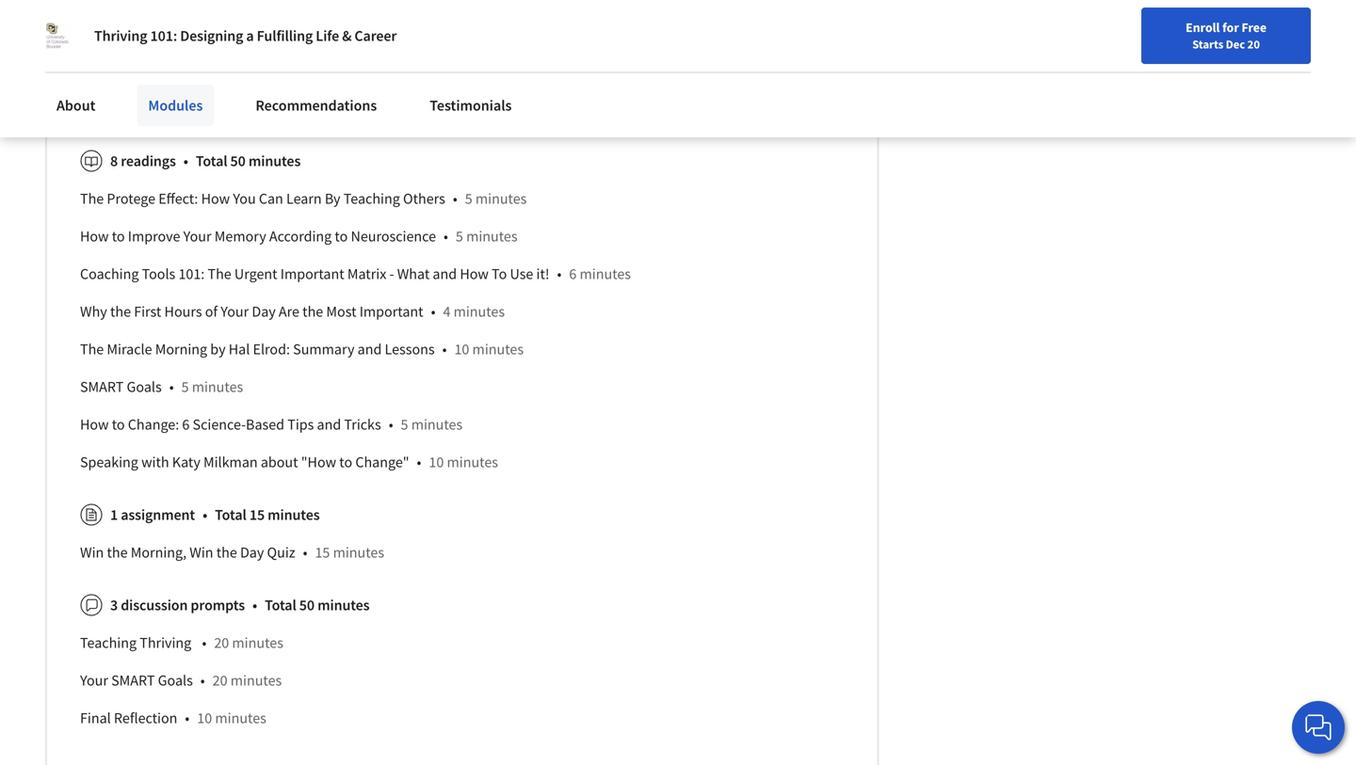 Task type: locate. For each thing, give the bounding box(es) containing it.
the left protege
[[80, 189, 104, 208]]

101: right tools
[[178, 265, 205, 284]]

smart for smart goals for the next year
[[80, 99, 124, 118]]

0 vertical spatial important
[[201, 24, 265, 43]]

the for morning
[[80, 340, 104, 359]]

• left 14 on the left
[[275, 99, 279, 118]]

most up win the morning, win the day • 4 minutes
[[168, 24, 198, 43]]

minutes
[[294, 61, 345, 80], [305, 99, 356, 118], [248, 152, 301, 171], [475, 189, 527, 208], [466, 227, 518, 246], [580, 265, 631, 284], [454, 302, 505, 321], [472, 340, 524, 359], [192, 378, 243, 397], [411, 415, 463, 434], [447, 453, 498, 472], [268, 506, 320, 525], [333, 544, 384, 562], [317, 596, 370, 615], [232, 634, 283, 653], [230, 672, 282, 690], [215, 709, 266, 728]]

0 vertical spatial 101:
[[150, 26, 177, 45]]

3 discussion prompts
[[110, 596, 245, 615]]

to down 'by'
[[335, 227, 348, 246]]

according
[[269, 227, 332, 246]]

0 vertical spatial 10
[[454, 340, 469, 359]]

10 right the lessons
[[454, 340, 469, 359]]

50 for you
[[230, 152, 246, 171]]

2 vertical spatial smart
[[111, 672, 155, 690]]

• down your smart goals • 20 minutes
[[185, 709, 190, 728]]

with
[[141, 453, 169, 472]]

dec
[[1226, 37, 1245, 52]]

• right readings
[[183, 152, 188, 171]]

2 vertical spatial day
[[240, 544, 264, 562]]

5
[[465, 189, 472, 208], [456, 227, 463, 246], [181, 378, 189, 397], [401, 415, 408, 434]]

morning, up modules
[[131, 61, 187, 80]]

total
[[196, 152, 227, 171], [215, 506, 246, 525], [265, 596, 296, 615]]

5 right tricks
[[401, 415, 408, 434]]

final reflection • 10 minutes
[[80, 709, 266, 728]]

the left urgent
[[208, 265, 231, 284]]

2 vertical spatial total
[[265, 596, 296, 615]]

important down "-"
[[359, 302, 423, 321]]

testimonials
[[430, 96, 512, 115]]

3
[[110, 596, 118, 615]]

teaching down the 3
[[80, 634, 137, 653]]

the down the 1
[[107, 544, 128, 562]]

1 vertical spatial 15
[[315, 544, 330, 562]]

the protege effect: how you can learn by teaching others • 5 minutes
[[80, 189, 527, 208]]

teaching
[[343, 189, 400, 208], [80, 634, 137, 653]]

the up next
[[216, 61, 237, 80]]

0 vertical spatial 20
[[1247, 37, 1260, 52]]

1 horizontal spatial career
[[970, 59, 1007, 76]]

1 vertical spatial important
[[280, 265, 344, 284]]

it!
[[536, 265, 549, 284]]

smart down coursera image
[[80, 99, 124, 118]]

day left quiz
[[240, 544, 264, 562]]

for inside enroll for free starts dec 20
[[1222, 19, 1239, 36]]

re-cap of the most important principles we've covered
[[80, 24, 426, 43]]

5 right neuroscience
[[456, 227, 463, 246]]

0 vertical spatial and
[[433, 265, 457, 284]]

"how
[[301, 453, 336, 472]]

1 horizontal spatial 6
[[569, 265, 577, 284]]

milkman
[[203, 453, 258, 472]]

1 vertical spatial total
[[215, 506, 246, 525]]

show notifications image
[[1157, 61, 1180, 84]]

career right &
[[354, 26, 397, 45]]

total down quiz
[[265, 596, 296, 615]]

total for 1 assignment
[[215, 506, 246, 525]]

how up coaching
[[80, 227, 109, 246]]

important for urgent
[[280, 265, 344, 284]]

• right it!
[[557, 265, 562, 284]]

• down prompts on the bottom left of page
[[202, 634, 207, 653]]

and left the lessons
[[357, 340, 382, 359]]

• total 15 minutes
[[203, 506, 320, 525]]

1 morning, from the top
[[131, 61, 187, 80]]

enroll for free starts dec 20
[[1186, 19, 1267, 52]]

smart down miracle
[[80, 378, 124, 397]]

0 horizontal spatial 50
[[230, 152, 246, 171]]

smart for smart goals
[[80, 378, 124, 397]]

0 vertical spatial goals
[[127, 99, 162, 118]]

and for how to change: 6 science-based tips and tricks
[[317, 415, 341, 434]]

2 horizontal spatial 10
[[454, 340, 469, 359]]

2 horizontal spatial and
[[433, 265, 457, 284]]

of right cap
[[128, 24, 141, 43]]

• right quiz
[[303, 544, 307, 562]]

win the morning, win the day quiz • 15 minutes
[[80, 544, 384, 562]]

&
[[342, 26, 352, 45]]

your smart goals • 20 minutes
[[80, 672, 282, 690]]

the left miracle
[[80, 340, 104, 359]]

2 vertical spatial goals
[[158, 672, 193, 690]]

50 for minutes
[[299, 596, 315, 615]]

english
[[1050, 59, 1096, 78]]

how
[[201, 189, 230, 208], [80, 227, 109, 246], [460, 265, 489, 284], [80, 415, 109, 434]]

goals up 'final reflection • 10 minutes'
[[158, 672, 193, 690]]

thriving up coursera image
[[94, 26, 147, 45]]

hide info about module content region
[[80, 0, 844, 745]]

1 vertical spatial goals
[[127, 378, 162, 397]]

4
[[284, 61, 291, 80], [443, 302, 450, 321]]

10 down your smart goals • 20 minutes
[[197, 709, 212, 728]]

1 horizontal spatial important
[[280, 265, 344, 284]]

your up final at left
[[80, 672, 108, 690]]

1 vertical spatial morning,
[[131, 544, 187, 562]]

1 vertical spatial teaching
[[80, 634, 137, 653]]

0 horizontal spatial 6
[[182, 415, 190, 434]]

morning, for win the morning, win the day
[[131, 61, 187, 80]]

and right "tips"
[[317, 415, 341, 434]]

free
[[1241, 19, 1267, 36]]

10
[[454, 340, 469, 359], [429, 453, 444, 472], [197, 709, 212, 728]]

coursera image
[[23, 53, 142, 83]]

and right what
[[433, 265, 457, 284]]

0 vertical spatial teaching
[[343, 189, 400, 208]]

15 right quiz
[[315, 544, 330, 562]]

1 vertical spatial smart
[[80, 378, 124, 397]]

1 vertical spatial 101:
[[178, 265, 205, 284]]

0 horizontal spatial 10
[[197, 709, 212, 728]]

your down effect:
[[183, 227, 211, 246]]

0 vertical spatial of
[[128, 24, 141, 43]]

101: left the designing
[[150, 26, 177, 45]]

modules link
[[137, 85, 214, 126]]

8
[[110, 152, 118, 171]]

total up win the morning, win the day quiz • 15 minutes
[[215, 506, 246, 525]]

1 horizontal spatial teaching
[[343, 189, 400, 208]]

20
[[1247, 37, 1260, 52], [214, 634, 229, 653], [213, 672, 227, 690]]

most down coaching tools 101: the urgent important matrix - what and how to use it! • 6 minutes
[[326, 302, 356, 321]]

• total 50 minutes for minutes
[[252, 596, 370, 615]]

1 vertical spatial 6
[[182, 415, 190, 434]]

career right the new
[[970, 59, 1007, 76]]

coaching
[[80, 265, 139, 284]]

2 vertical spatial your
[[80, 672, 108, 690]]

• right tricks
[[389, 415, 393, 434]]

important up win the morning, win the day • 4 minutes
[[201, 24, 265, 43]]

the right why
[[110, 302, 131, 321]]

20 down prompts on the bottom left of page
[[214, 634, 229, 653]]

day for quiz
[[240, 544, 264, 562]]

0 vertical spatial the
[[80, 189, 104, 208]]

0 horizontal spatial and
[[317, 415, 341, 434]]

total up effect:
[[196, 152, 227, 171]]

for
[[1222, 19, 1239, 36], [165, 99, 182, 118]]

2 vertical spatial the
[[80, 340, 104, 359]]

goals up 8 readings
[[127, 99, 162, 118]]

morning,
[[131, 61, 187, 80], [131, 544, 187, 562]]

your up hal
[[221, 302, 249, 321]]

2 horizontal spatial your
[[221, 302, 249, 321]]

6 right "change:"
[[182, 415, 190, 434]]

of right hours
[[205, 302, 218, 321]]

1 vertical spatial and
[[357, 340, 382, 359]]

1 horizontal spatial 50
[[299, 596, 315, 615]]

1 horizontal spatial of
[[205, 302, 218, 321]]

50 up the you
[[230, 152, 246, 171]]

15 up win the morning, win the day quiz • 15 minutes
[[249, 506, 265, 525]]

• down teaching thriving • 20 minutes
[[200, 672, 205, 690]]

life
[[316, 26, 339, 45]]

important
[[201, 24, 265, 43], [280, 265, 344, 284], [359, 302, 423, 321]]

10 right change"
[[429, 453, 444, 472]]

for left next
[[165, 99, 182, 118]]

1 vertical spatial thriving
[[140, 634, 191, 653]]

goals up "change:"
[[127, 378, 162, 397]]

0 vertical spatial day
[[240, 61, 264, 80]]

2 morning, from the top
[[131, 544, 187, 562]]

why the first hours of your day are the most important • 4 minutes
[[80, 302, 505, 321]]

6
[[569, 265, 577, 284], [182, 415, 190, 434]]

and
[[433, 265, 457, 284], [357, 340, 382, 359], [317, 415, 341, 434]]

0 horizontal spatial teaching
[[80, 634, 137, 653]]

hal
[[229, 340, 250, 359]]

0 horizontal spatial 4
[[284, 61, 291, 80]]

1 horizontal spatial and
[[357, 340, 382, 359]]

day left are
[[252, 302, 276, 321]]

to
[[112, 227, 125, 246], [335, 227, 348, 246], [112, 415, 125, 434], [339, 453, 352, 472]]

• total 50 minutes down quiz
[[252, 596, 370, 615]]

thriving down discussion
[[140, 634, 191, 653]]

0 vertical spatial total
[[196, 152, 227, 171]]

• total 50 minutes up the you
[[183, 152, 301, 171]]

by
[[325, 189, 340, 208]]

for up "dec"
[[1222, 19, 1239, 36]]

1 horizontal spatial 101:
[[178, 265, 205, 284]]

assignment
[[121, 506, 195, 525]]

important down "according"
[[280, 265, 344, 284]]

smart
[[80, 99, 124, 118], [80, 378, 124, 397], [111, 672, 155, 690]]

teaching right 'by'
[[343, 189, 400, 208]]

20 down teaching thriving • 20 minutes
[[213, 672, 227, 690]]

0 vertical spatial morning,
[[131, 61, 187, 80]]

0 horizontal spatial for
[[165, 99, 182, 118]]

2 horizontal spatial important
[[359, 302, 423, 321]]

0 horizontal spatial important
[[201, 24, 265, 43]]

morning, down assignment
[[131, 544, 187, 562]]

0 vertical spatial for
[[1222, 19, 1239, 36]]

0 vertical spatial your
[[183, 227, 211, 246]]

20 inside enroll for free starts dec 20
[[1247, 37, 1260, 52]]

to left improve in the left top of the page
[[112, 227, 125, 246]]

how to improve your memory according to neuroscience • 5 minutes
[[80, 227, 518, 246]]

how left the you
[[201, 189, 230, 208]]

smart goals for the next year • 14 minutes
[[80, 99, 356, 118]]

1 horizontal spatial most
[[326, 302, 356, 321]]

0 horizontal spatial most
[[168, 24, 198, 43]]

thriving
[[94, 26, 147, 45], [140, 634, 191, 653]]

1 vertical spatial most
[[326, 302, 356, 321]]

and for the miracle morning by hal elrod: summary and lessons
[[357, 340, 382, 359]]

1 vertical spatial 10
[[429, 453, 444, 472]]

1 vertical spatial 50
[[299, 596, 315, 615]]

you
[[233, 189, 256, 208]]

• total 50 minutes
[[183, 152, 301, 171], [252, 596, 370, 615]]

for inside hide info about module content region
[[165, 99, 182, 118]]

1 vertical spatial • total 50 minutes
[[252, 596, 370, 615]]

how up speaking
[[80, 415, 109, 434]]

2 vertical spatial and
[[317, 415, 341, 434]]

1 vertical spatial 4
[[443, 302, 450, 321]]

6 right it!
[[569, 265, 577, 284]]

20 down the free
[[1247, 37, 1260, 52]]

0 vertical spatial most
[[168, 24, 198, 43]]

covered
[[374, 24, 426, 43]]

thriving inside hide info about module content region
[[140, 634, 191, 653]]

for individuals
[[30, 9, 126, 28]]

smart goals • 5 minutes
[[80, 378, 243, 397]]

smart up reflection at the left
[[111, 672, 155, 690]]

None search field
[[268, 49, 579, 87]]

win
[[80, 61, 104, 80], [190, 61, 213, 80], [80, 544, 104, 562], [190, 544, 213, 562]]

the right cap
[[144, 24, 165, 43]]

0 vertical spatial smart
[[80, 99, 124, 118]]

the
[[80, 189, 104, 208], [208, 265, 231, 284], [80, 340, 104, 359]]

0 vertical spatial 6
[[569, 265, 577, 284]]

about
[[261, 453, 298, 472]]

0 horizontal spatial 101:
[[150, 26, 177, 45]]

50 right prompts on the bottom left of page
[[299, 596, 315, 615]]

0 vertical spatial 50
[[230, 152, 246, 171]]

2 vertical spatial important
[[359, 302, 423, 321]]

0 horizontal spatial 15
[[249, 506, 265, 525]]

next
[[209, 99, 238, 118]]

2 vertical spatial 10
[[197, 709, 212, 728]]

principles
[[268, 24, 330, 43]]

0 vertical spatial 4
[[284, 61, 291, 80]]

day down a
[[240, 61, 264, 80]]

enroll
[[1186, 19, 1220, 36]]

1 horizontal spatial for
[[1222, 19, 1239, 36]]

win the morning, win the day • 4 minutes
[[80, 61, 345, 80]]

0 horizontal spatial career
[[354, 26, 397, 45]]

recommendations
[[256, 96, 377, 115]]

50
[[230, 152, 246, 171], [299, 596, 315, 615]]

katy
[[172, 453, 200, 472]]

career
[[354, 26, 397, 45], [970, 59, 1007, 76]]

the down • total 15 minutes
[[216, 544, 237, 562]]

1 vertical spatial for
[[165, 99, 182, 118]]

• right change"
[[417, 453, 421, 472]]

the down cap
[[107, 61, 128, 80]]

important for most
[[201, 24, 265, 43]]

goals
[[127, 99, 162, 118], [127, 378, 162, 397], [158, 672, 193, 690]]

0 vertical spatial • total 50 minutes
[[183, 152, 301, 171]]



Task type: describe. For each thing, give the bounding box(es) containing it.
14
[[287, 99, 302, 118]]

can
[[259, 189, 283, 208]]

we've
[[333, 24, 371, 43]]

8 readings
[[110, 152, 176, 171]]

how left to
[[460, 265, 489, 284]]

1 vertical spatial of
[[205, 302, 218, 321]]

• down "others"
[[444, 227, 448, 246]]

day for •
[[240, 61, 264, 80]]

goals for for
[[127, 99, 162, 118]]

chat with us image
[[1303, 713, 1333, 743]]

designing
[[180, 26, 243, 45]]

5 right "others"
[[465, 189, 472, 208]]

memory
[[214, 227, 266, 246]]

how to change: 6 science-based tips and tricks • 5 minutes
[[80, 415, 463, 434]]

total for 3 discussion prompts
[[265, 596, 296, 615]]

• up the lessons
[[431, 302, 435, 321]]

discussion
[[121, 596, 188, 615]]

why
[[80, 302, 107, 321]]

quiz
[[267, 544, 295, 562]]

reflection
[[114, 709, 177, 728]]

testimonials link
[[418, 85, 523, 126]]

science-
[[193, 415, 246, 434]]

1 vertical spatial day
[[252, 302, 276, 321]]

1 assignment
[[110, 506, 195, 525]]

morning, for win the morning, win the day quiz
[[131, 544, 187, 562]]

based
[[246, 415, 284, 434]]

1 horizontal spatial 10
[[429, 453, 444, 472]]

teaching thriving • 20 minutes
[[80, 634, 283, 653]]

recommendations link
[[244, 85, 388, 126]]

1 horizontal spatial 15
[[315, 544, 330, 562]]

prompts
[[191, 596, 245, 615]]

your
[[916, 59, 941, 76]]

improve
[[128, 227, 180, 246]]

5 down morning
[[181, 378, 189, 397]]

speaking with katy milkman about "how to change" • 10 minutes
[[80, 453, 498, 472]]

find
[[889, 59, 913, 76]]

the left next
[[185, 99, 206, 118]]

university of colorado boulder image
[[45, 23, 72, 49]]

lessons
[[385, 340, 435, 359]]

to right "how
[[339, 453, 352, 472]]

fulfilling
[[257, 26, 313, 45]]

• down 'fulfilling'
[[272, 61, 276, 80]]

about link
[[45, 85, 107, 126]]

0 horizontal spatial your
[[80, 672, 108, 690]]

learn
[[286, 189, 322, 208]]

effect:
[[158, 189, 198, 208]]

the miracle morning by hal elrod: summary and lessons • 10 minutes
[[80, 340, 524, 359]]

morning
[[155, 340, 207, 359]]

• down morning
[[169, 378, 174, 397]]

0 vertical spatial career
[[354, 26, 397, 45]]

tips
[[287, 415, 314, 434]]

the for effect:
[[80, 189, 104, 208]]

individuals
[[54, 9, 126, 28]]

1
[[110, 506, 118, 525]]

about
[[57, 96, 95, 115]]

neuroscience
[[351, 227, 436, 246]]

re-
[[80, 24, 101, 43]]

1 vertical spatial career
[[970, 59, 1007, 76]]

matrix
[[347, 265, 386, 284]]

readings
[[121, 152, 176, 171]]

to left "change:"
[[112, 415, 125, 434]]

tricks
[[344, 415, 381, 434]]

the right are
[[302, 302, 323, 321]]

change"
[[355, 453, 409, 472]]

year
[[241, 99, 267, 118]]

1 vertical spatial 20
[[214, 634, 229, 653]]

change:
[[128, 415, 179, 434]]

new
[[943, 59, 968, 76]]

what
[[397, 265, 430, 284]]

• right "others"
[[453, 189, 457, 208]]

urgent
[[234, 265, 277, 284]]

0 horizontal spatial of
[[128, 24, 141, 43]]

final
[[80, 709, 111, 728]]

elrod:
[[253, 340, 290, 359]]

goals for •
[[127, 378, 162, 397]]

by
[[210, 340, 226, 359]]

for
[[30, 9, 51, 28]]

others
[[403, 189, 445, 208]]

first
[[134, 302, 161, 321]]

use
[[510, 265, 533, 284]]

1 vertical spatial your
[[221, 302, 249, 321]]

hours
[[164, 302, 202, 321]]

total for 8 readings
[[196, 152, 227, 171]]

• right the lessons
[[442, 340, 447, 359]]

coaching tools 101: the urgent important matrix - what and how to use it! • 6 minutes
[[80, 265, 631, 284]]

1 vertical spatial the
[[208, 265, 231, 284]]

tools
[[142, 265, 175, 284]]

• right prompts on the bottom left of page
[[252, 596, 257, 615]]

1 horizontal spatial your
[[183, 227, 211, 246]]

0 vertical spatial 15
[[249, 506, 265, 525]]

thriving 101: designing a fulfilling life & career
[[94, 26, 397, 45]]

summary
[[293, 340, 354, 359]]

modules
[[148, 96, 203, 115]]

101: inside hide info about module content region
[[178, 265, 205, 284]]

0 vertical spatial thriving
[[94, 26, 147, 45]]

• up win the morning, win the day quiz • 15 minutes
[[203, 506, 207, 525]]

english button
[[1016, 38, 1130, 99]]

find your new career link
[[879, 57, 1016, 80]]

2 vertical spatial 20
[[213, 672, 227, 690]]

are
[[279, 302, 299, 321]]

to
[[492, 265, 507, 284]]

• total 50 minutes for you
[[183, 152, 301, 171]]

a
[[246, 26, 254, 45]]

1 horizontal spatial 4
[[443, 302, 450, 321]]

find your new career
[[889, 59, 1007, 76]]

starts
[[1192, 37, 1223, 52]]

cap
[[101, 24, 125, 43]]

speaking
[[80, 453, 138, 472]]



Task type: vqa. For each thing, say whether or not it's contained in the screenshot.
the Careers
no



